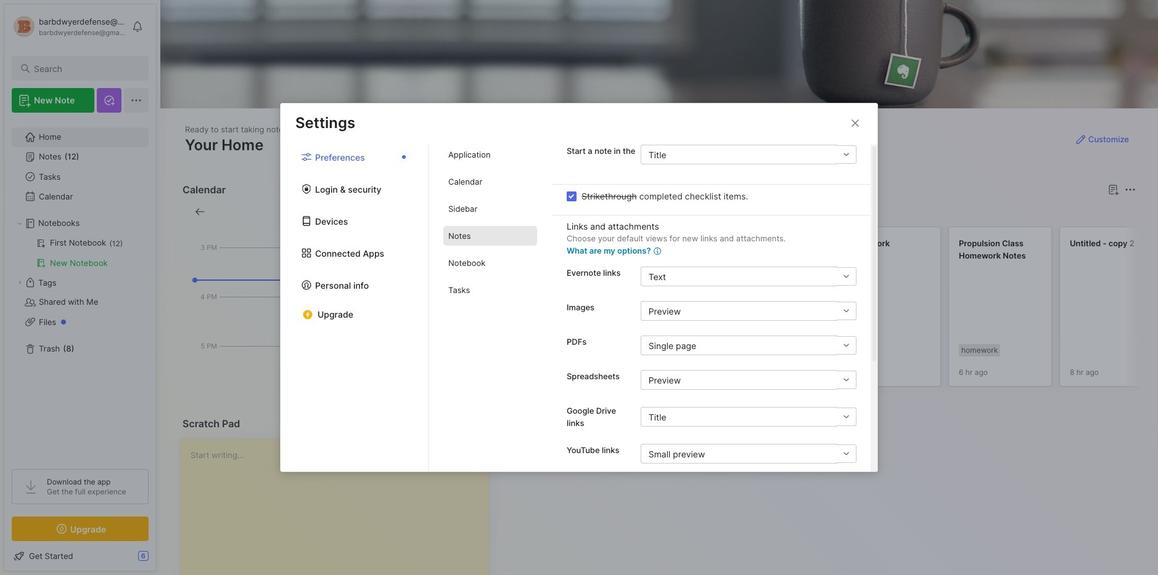 Task type: describe. For each thing, give the bounding box(es) containing it.
none search field inside main element
[[34, 61, 138, 76]]

Choose default view option for Images field
[[641, 302, 857, 322]]

expand tags image
[[16, 279, 23, 287]]

group inside tree
[[12, 234, 148, 273]]

Choose default view option for Evernote links field
[[641, 267, 857, 287]]

main element
[[0, 0, 160, 576]]

Select44 checkbox
[[567, 192, 577, 202]]

Choose default view option for Google Drive links field
[[641, 408, 857, 428]]

Start writing… text field
[[191, 440, 489, 576]]



Task type: locate. For each thing, give the bounding box(es) containing it.
group
[[12, 234, 148, 273]]

expand notebooks image
[[16, 220, 23, 228]]

Choose default view option for Spreadsheets field
[[641, 371, 857, 391]]

tab list
[[281, 145, 429, 472], [429, 145, 552, 472], [507, 205, 1134, 220]]

Search text field
[[34, 63, 138, 75]]

tree inside main element
[[4, 120, 156, 459]]

close image
[[848, 116, 863, 131]]

Choose default view option for PDFs field
[[641, 336, 857, 356]]

Choose default view option for YouTube links field
[[641, 445, 857, 465]]

tab
[[443, 145, 537, 165], [443, 172, 537, 192], [443, 199, 537, 219], [507, 205, 543, 220], [548, 205, 598, 220], [443, 227, 537, 246], [443, 254, 537, 273], [443, 281, 537, 301]]

tree
[[4, 120, 156, 459]]

row group
[[505, 227, 1158, 395]]

None search field
[[34, 61, 138, 76]]

Start a new note in the body or title. field
[[641, 145, 857, 165]]



Task type: vqa. For each thing, say whether or not it's contained in the screenshot.
'your' to the middle
no



